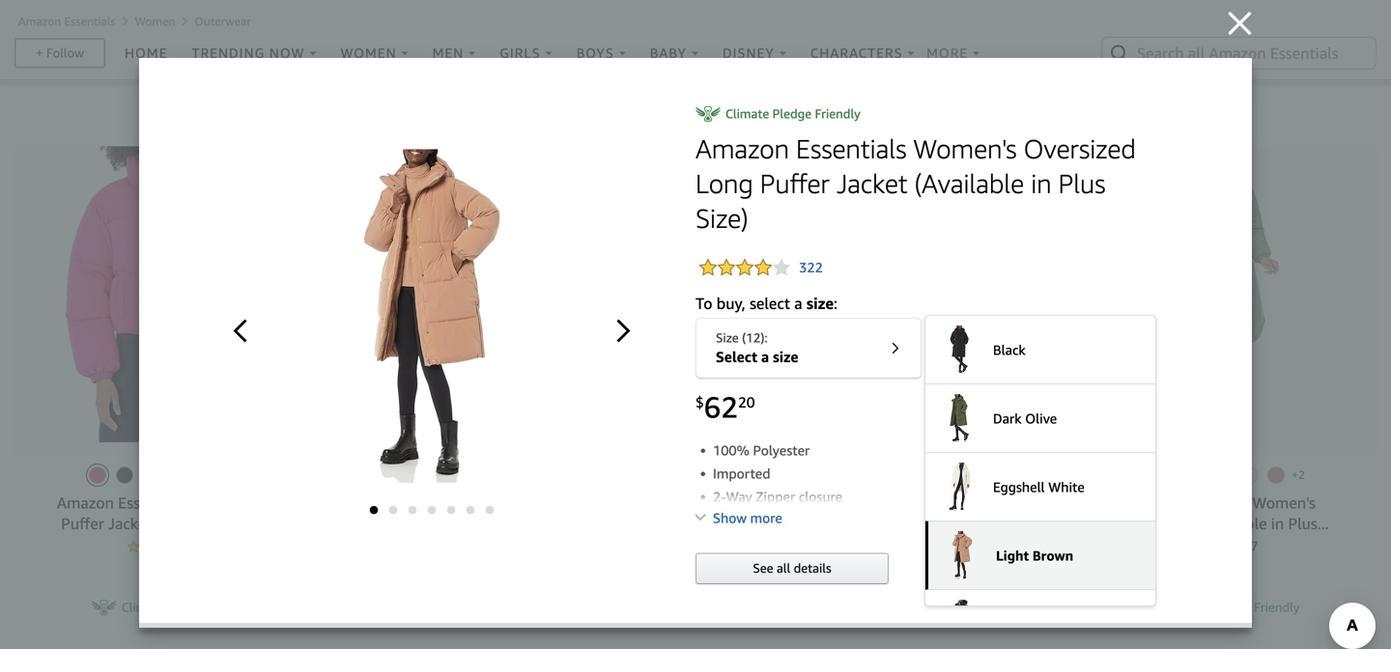 Task type: vqa. For each thing, say whether or not it's contained in the screenshot.
IMPORTED
yes



Task type: describe. For each thing, give the bounding box(es) containing it.
+2 for +2 link for the "purple" icon
[[944, 468, 958, 482]]

women link
[[135, 14, 175, 28]]

to
[[696, 294, 713, 313]]

climate inside 62 dialog
[[726, 106, 770, 121]]

+2 link for the "purple" icon
[[944, 467, 958, 484]]

amazon essentials women's crop puffer jacket (available in plus size) image
[[65, 146, 283, 443]]

light brown inside "option"
[[996, 548, 1074, 564]]

select
[[716, 349, 758, 366]]

amazon essentials
[[18, 14, 116, 28]]

pledge inside 62 dialog
[[773, 106, 812, 121]]

): inside size ( 12 ): select a size
[[761, 331, 768, 346]]

100% polyester imported 2-way zipper closure
[[713, 443, 843, 505]]

navy image
[[948, 600, 971, 649]]

0 vertical spatial light brown
[[948, 349, 1031, 366]]

12
[[746, 331, 761, 346]]

1 horizontal spatial a
[[795, 294, 803, 313]]

purple blue image
[[437, 467, 454, 484]]

+2 link for light brown icon
[[1292, 467, 1306, 484]]

eggshell white option
[[926, 453, 1156, 522]]

women
[[135, 14, 175, 28]]

light brown option
[[925, 521, 1157, 591]]

eggshell
[[993, 479, 1045, 495]]

olive
[[1026, 411, 1057, 427]]

amazon for amazon essentials women's oversized long puffer jacket (available in plus size)
[[696, 133, 790, 164]]

dark olive image
[[950, 394, 969, 443]]

size)
[[696, 202, 749, 234]]

eggshell white
[[993, 479, 1085, 495]]

1 horizontal spatial 20
[[879, 566, 891, 578]]

neon pink image
[[89, 467, 106, 484]]

+
[[36, 45, 43, 60]]

essentials for amazon essentials women's oversized long puffer jacket (available in plus size)
[[796, 133, 907, 164]]

amazon essentials link
[[18, 14, 116, 28]]

amazon essentials women's oversized long puffer jacket (available in plus size)
[[696, 133, 1136, 234]]

close icon image
[[1228, 12, 1252, 36]]

dark
[[993, 411, 1022, 427]]

plus
[[1059, 168, 1106, 199]]

black option
[[926, 316, 1156, 385]]

imported
[[713, 466, 771, 482]]

100%
[[713, 443, 750, 459]]

:
[[834, 294, 838, 313]]

closure
[[799, 489, 843, 505]]

2 vertical spatial size
[[773, 349, 799, 366]]

1 vertical spatial size
[[716, 331, 739, 346]]

1 vertical spatial 62
[[855, 563, 879, 587]]

Search all Amazon Essentials search field
[[1137, 37, 1345, 70]]

1 vertical spatial $ 62 20
[[849, 563, 891, 587]]

jacket
[[837, 168, 908, 199]]

2 ): from the left
[[993, 331, 1000, 346]]

+ follow
[[36, 45, 84, 60]]



Task type: locate. For each thing, give the bounding box(es) containing it.
eggshell white image
[[949, 463, 971, 511]]

size right 'select'
[[807, 294, 834, 313]]

):
[[761, 331, 768, 346], [993, 331, 1000, 346]]

0 horizontal spatial essentials
[[64, 14, 116, 28]]

black image right the neon pink image
[[116, 467, 133, 484]]

0 horizontal spatial black image
[[116, 467, 133, 484]]

1 vertical spatial amazon
[[696, 133, 790, 164]]

$ 62 20 left light brown image
[[849, 563, 891, 587]]

light right light brown image
[[996, 548, 1029, 564]]

1 vertical spatial brown
[[1033, 548, 1074, 564]]

0 vertical spatial size
[[807, 294, 834, 313]]

a inside size ( 12 ): select a size
[[762, 349, 769, 366]]

in
[[1031, 168, 1052, 199]]

essentials for amazon essentials
[[64, 14, 116, 28]]

amazon essentials women's short waisted puffer jacket (available in plus size) image
[[417, 146, 627, 443]]

black image inside option
[[950, 326, 969, 374]]

+2 link right the "purple" icon
[[944, 467, 958, 484]]

20 inside 62 dialog
[[738, 394, 755, 411]]

2 +2 from the left
[[1292, 468, 1306, 482]]

search image
[[1108, 42, 1132, 65]]

oversized
[[1024, 133, 1136, 164]]

0 horizontal spatial 20
[[738, 394, 755, 411]]

follow
[[46, 45, 84, 60]]

0 vertical spatial essentials
[[64, 14, 116, 28]]

amazon essentials women's oversized long puffer jacket (available in plus size) link
[[696, 131, 1154, 236]]

0 vertical spatial $ 62 20
[[696, 390, 755, 424]]

1 horizontal spatial black image
[[950, 326, 969, 374]]

friendly
[[815, 106, 861, 121], [211, 600, 256, 615], [907, 600, 952, 615], [1255, 600, 1300, 615]]

0 horizontal spatial +2 link
[[944, 467, 958, 484]]

light brown down "color"
[[948, 349, 1031, 366]]

20 left light brown image
[[879, 566, 891, 578]]

climate
[[726, 106, 770, 121], [121, 600, 165, 615], [817, 600, 861, 615], [1165, 600, 1209, 615]]

1 vertical spatial 20
[[879, 566, 891, 578]]

essentials inside amazon essentials women's oversized long puffer jacket (available in plus size)
[[796, 133, 907, 164]]

brown inside light brown "option"
[[1033, 548, 1074, 564]]

+2 right light brown icon
[[1292, 468, 1306, 482]]

1 horizontal spatial +2
[[1292, 468, 1306, 482]]

1 +2 from the left
[[944, 468, 958, 482]]

light down "color"
[[948, 349, 983, 366]]

): right (
[[761, 331, 768, 346]]

2 +2 link from the left
[[1292, 467, 1306, 484]]

list box inside 62 dialog
[[925, 316, 1157, 649]]

2-
[[713, 489, 726, 505]]

1 horizontal spatial size
[[773, 349, 799, 366]]

1 vertical spatial light brown
[[996, 548, 1074, 564]]

black image
[[950, 326, 969, 374], [116, 467, 133, 484]]

outerwear
[[195, 14, 251, 28]]

amazon essentials women's oversized long puffer jacket (available in plus size) image
[[809, 146, 930, 443]]

1 vertical spatial essentials
[[796, 133, 907, 164]]

puffer
[[760, 168, 830, 199]]

light brown image
[[1268, 467, 1285, 484]]

white
[[1049, 479, 1085, 495]]

pledge
[[773, 106, 812, 121], [168, 600, 207, 615], [864, 600, 903, 615], [1212, 600, 1251, 615]]

+2
[[944, 468, 958, 482], [1292, 468, 1306, 482]]

1 horizontal spatial $ 62 20
[[849, 563, 891, 587]]

37
[[1244, 539, 1258, 554]]

+2 link
[[944, 467, 958, 484], [1292, 467, 1306, 484]]

20 down select
[[738, 394, 755, 411]]

0 horizontal spatial size
[[716, 331, 739, 346]]

0 vertical spatial black image
[[950, 326, 969, 374]]

$
[[696, 394, 704, 411], [849, 566, 855, 578]]

amazon for amazon essentials
[[18, 14, 61, 28]]

friendly inside 62 dialog
[[815, 106, 861, 121]]

a right 'select'
[[795, 294, 803, 313]]

list box containing black
[[925, 316, 1157, 649]]

1 horizontal spatial brown
[[1033, 548, 1074, 564]]

to buy, select a size :
[[696, 294, 838, 313]]

(available
[[915, 168, 1025, 199]]

size
[[807, 294, 834, 313], [716, 331, 739, 346], [773, 349, 799, 366]]

62 inside dialog
[[704, 390, 738, 424]]

0 horizontal spatial a
[[762, 349, 769, 366]]

climate pledge friendly
[[726, 106, 861, 121], [121, 600, 256, 615], [817, 600, 952, 615], [1165, 600, 1300, 615]]

1 horizontal spatial amazon
[[696, 133, 790, 164]]

amazon up +
[[18, 14, 61, 28]]

0 horizontal spatial $ 62 20
[[696, 390, 755, 424]]

$ 62 20 inside 62 dialog
[[696, 390, 755, 424]]

light brown image
[[952, 532, 973, 580]]

amazon up "long"
[[696, 133, 790, 164]]

brown
[[987, 349, 1031, 366], [1033, 548, 1074, 564]]

0 horizontal spatial amazon
[[18, 14, 61, 28]]

climate pledge friendly inside 62 dialog
[[726, 106, 861, 121]]

0 horizontal spatial $
[[696, 394, 704, 411]]

0 vertical spatial 62
[[704, 390, 738, 424]]

size left (
[[716, 331, 739, 346]]

2 horizontal spatial size
[[807, 294, 834, 313]]

dark olive
[[993, 411, 1057, 427]]

1 horizontal spatial light
[[996, 548, 1029, 564]]

color
[[948, 331, 979, 346]]

0 horizontal spatial brown
[[987, 349, 1031, 366]]

1 vertical spatial $
[[849, 566, 855, 578]]

0 vertical spatial a
[[795, 294, 803, 313]]

+ follow button
[[16, 40, 104, 67]]

amazon essentials women's quilted coat (available in plus size) image
[[1156, 146, 1279, 443]]

+2 right the "purple" icon
[[944, 468, 958, 482]]

a right select
[[762, 349, 769, 366]]

zipper
[[756, 489, 796, 505]]

select
[[750, 294, 791, 313]]

1 horizontal spatial $
[[849, 566, 855, 578]]

$ 62 20 up 100%
[[696, 390, 755, 424]]

list box
[[925, 316, 1157, 649]]

brown down the eggshell white option
[[1033, 548, 1074, 564]]

size right select
[[773, 349, 799, 366]]

women's
[[914, 133, 1017, 164]]

+2 link right light brown icon
[[1292, 467, 1306, 484]]

light brown
[[948, 349, 1031, 366], [996, 548, 1074, 564]]

essentials
[[64, 14, 116, 28], [796, 133, 907, 164]]

purple image
[[920, 467, 937, 484]]

1 vertical spatial black image
[[116, 467, 133, 484]]

black image left black
[[950, 326, 969, 374]]

): right "color"
[[993, 331, 1000, 346]]

0 horizontal spatial ):
[[761, 331, 768, 346]]

essentials up jacket
[[796, 133, 907, 164]]

brown up dark on the right bottom of page
[[987, 349, 1031, 366]]

light
[[948, 349, 983, 366], [996, 548, 1029, 564]]

0 vertical spatial $
[[696, 394, 704, 411]]

eggshell white image
[[1241, 467, 1258, 484]]

0 vertical spatial amazon
[[18, 14, 61, 28]]

+2 for +2 link associated with light brown icon
[[1292, 468, 1306, 482]]

0 vertical spatial 20
[[738, 394, 755, 411]]

0 horizontal spatial light
[[948, 349, 983, 366]]

1 horizontal spatial 62
[[855, 563, 879, 587]]

1 horizontal spatial +2 link
[[1292, 467, 1306, 484]]

amazon
[[18, 14, 61, 28], [696, 133, 790, 164]]

0 horizontal spatial 62
[[704, 390, 738, 424]]

amazon inside amazon essentials women's oversized long puffer jacket (available in plus size)
[[696, 133, 790, 164]]

outerwear link
[[195, 14, 251, 28]]

1 horizontal spatial ):
[[993, 331, 1000, 346]]

1 vertical spatial light
[[996, 548, 1029, 564]]

$ 62 20
[[696, 390, 755, 424], [849, 563, 891, 587]]

1 horizontal spatial essentials
[[796, 133, 907, 164]]

dark olive option
[[926, 385, 1156, 453]]

a
[[795, 294, 803, 313], [762, 349, 769, 366]]

black
[[993, 342, 1026, 358]]

(
[[742, 331, 746, 346]]

1 ): from the left
[[761, 331, 768, 346]]

1 vertical spatial a
[[762, 349, 769, 366]]

$ inside 62 dialog
[[696, 394, 704, 411]]

polyester
[[753, 443, 810, 459]]

light brown down the eggshell white option
[[996, 548, 1074, 564]]

0 vertical spatial brown
[[987, 349, 1031, 366]]

20
[[738, 394, 755, 411], [879, 566, 891, 578]]

62
[[704, 390, 738, 424], [855, 563, 879, 587]]

62 dialog
[[139, 12, 1252, 649]]

buy,
[[717, 294, 746, 313]]

way
[[726, 489, 752, 505]]

light inside light brown "option"
[[996, 548, 1029, 564]]

0 horizontal spatial +2
[[944, 468, 958, 482]]

essentials up follow
[[64, 14, 116, 28]]

long
[[696, 168, 754, 199]]

1 +2 link from the left
[[944, 467, 958, 484]]

0 vertical spatial light
[[948, 349, 983, 366]]

size ( 12 ): select a size
[[716, 331, 799, 366]]



